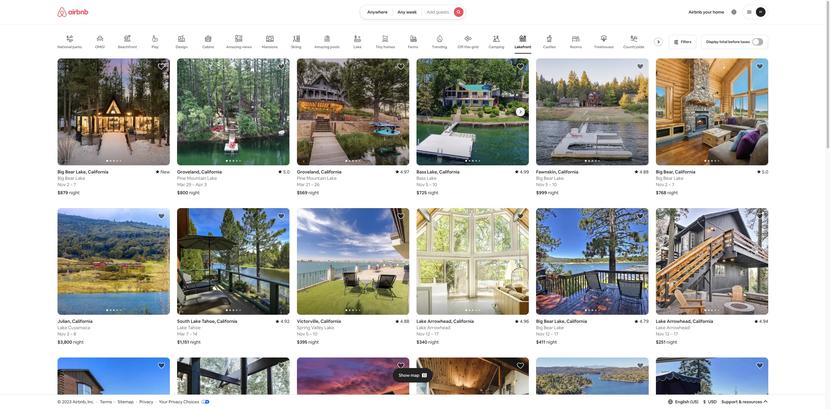 Task type: describe. For each thing, give the bounding box(es) containing it.
$1,151
[[177, 339, 189, 345]]

airbnb,
[[73, 399, 87, 404]]

spring
[[297, 325, 310, 331]]

12 inside big bear lake, california big bear lake nov 12 – 17 $411 night
[[545, 331, 550, 337]]

$879
[[57, 190, 68, 195]]

12 for $340
[[426, 331, 430, 337]]

show map
[[399, 372, 419, 378]]

skiing
[[291, 45, 301, 49]]

trending
[[432, 45, 447, 49]]

lake, for big bear lake, california big bear lake nov 2 – 7 $879 night
[[76, 169, 87, 175]]

add to wishlist: victorville, california image
[[397, 213, 404, 220]]

1 add to wishlist: big bear lake, california image from the top
[[158, 63, 165, 70]]

taxes
[[741, 39, 750, 44]]

$725
[[416, 190, 427, 195]]

© 2023 airbnb, inc. ·
[[57, 399, 98, 404]]

$569
[[297, 190, 307, 195]]

castles
[[543, 45, 556, 49]]

amazing for amazing views
[[226, 44, 241, 49]]

night inside fawnskin, california big bear lake nov 5 – 10 $999 night
[[548, 190, 559, 195]]

$
[[703, 399, 706, 404]]

california inside groveland, california pine mountain lake mar 21 – 26 $569 night
[[321, 169, 341, 175]]

california inside big bear lake, california big bear lake nov 12 – 17 $411 night
[[566, 318, 587, 324]]

tiny
[[376, 45, 383, 49]]

guests
[[436, 9, 449, 15]]

bear inside big bear, california big bear lake nov 2 – 7 $768 night
[[663, 175, 673, 181]]

your
[[159, 399, 168, 404]]

any
[[398, 9, 405, 15]]

inc.
[[87, 399, 94, 404]]

english
[[675, 399, 689, 404]]

countryside
[[623, 45, 644, 49]]

add to wishlist: fawnskin, california image
[[636, 63, 644, 70]]

home
[[713, 9, 724, 15]]

night inside south lake tahoe, california lake tahoe mar 7 – 14 $1,151 night
[[190, 339, 201, 345]]

$251
[[656, 339, 665, 345]]

show map button
[[393, 368, 433, 382]]

1 bass from the top
[[416, 169, 426, 175]]

off-the-grid
[[457, 44, 478, 49]]

$395
[[297, 339, 307, 345]]

– inside victorville, california spring valley lake nov 5 – 10 $395 night
[[309, 331, 312, 337]]

airbnb
[[689, 9, 702, 15]]

add to wishlist: julian, california image
[[158, 213, 165, 220]]

(us)
[[690, 399, 698, 404]]

– inside bass lake, california bass lake nov 5 – 10 $725 night
[[429, 182, 431, 187]]

farms
[[408, 45, 418, 49]]

5 for bear
[[545, 182, 548, 187]]

play
[[152, 45, 158, 49]]

big bear lake, california big bear lake nov 2 – 7 $879 night
[[57, 169, 108, 195]]

support
[[722, 399, 738, 404]]

4.88 out of 5 average rating image
[[635, 169, 648, 175]]

none search field containing anywhere
[[360, 5, 466, 19]]

10 for valley
[[313, 331, 317, 337]]

3 add to wishlist: lake arrowhead, california image from the left
[[636, 362, 644, 369]]

5.0 out of 5 average rating image for groveland, california pine mountain lake mar 29 – apr 3 $800 night
[[278, 169, 289, 175]]

nov inside victorville, california spring valley lake nov 5 – 10 $395 night
[[297, 331, 305, 337]]

4.94
[[759, 318, 768, 324]]

4.92 out of 5 average rating image
[[276, 318, 289, 324]]

camping
[[489, 45, 504, 49]]

california inside big bear lake, california big bear lake nov 2 – 7 $879 night
[[88, 169, 108, 175]]

– inside fawnskin, california big bear lake nov 5 – 10 $999 night
[[549, 182, 551, 187]]

nov inside the lake arrowhead, california lake arrowhead nov 12 – 17 $340 night
[[416, 331, 425, 337]]

2 inside big bear lake, california big bear lake nov 2 – 7 $879 night
[[67, 182, 69, 187]]

amazing views
[[226, 44, 252, 49]]

17 inside big bear lake, california big bear lake nov 12 – 17 $411 night
[[554, 331, 558, 337]]

sitemap
[[118, 399, 134, 404]]

night inside big bear lake, california big bear lake nov 12 – 17 $411 night
[[546, 339, 557, 345]]

airbnb your home link
[[685, 6, 728, 18]]

pine for mar 29 – apr 3
[[177, 175, 186, 181]]

bass lake, california bass lake nov 5 – 10 $725 night
[[416, 169, 460, 195]]

5 for valley
[[306, 331, 308, 337]]

29
[[186, 182, 191, 187]]

big bear, california big bear lake nov 2 – 7 $768 night
[[656, 169, 695, 195]]

resources
[[743, 399, 762, 404]]

groveland, california pine mountain lake mar 29 – apr 3 $800 night
[[177, 169, 222, 195]]

your
[[703, 9, 712, 15]]

lake inside big bear lake, california big bear lake nov 12 – 17 $411 night
[[554, 325, 564, 330]]

2 inside big bear, california big bear lake nov 2 – 7 $768 night
[[665, 182, 667, 187]]

lake inside bass lake, california bass lake nov 5 – 10 $725 night
[[427, 175, 436, 181]]

8
[[73, 331, 76, 337]]

add to wishlist: big bear, california image
[[756, 63, 763, 70]]

night inside bass lake, california bass lake nov 5 – 10 $725 night
[[428, 190, 438, 195]]

new place to stay image
[[156, 169, 170, 175]]

amazing pools
[[314, 45, 339, 49]]

rooms
[[570, 45, 582, 49]]

tahoe,
[[202, 318, 216, 324]]

4.92
[[280, 318, 289, 324]]

night inside julian, california lake cuyamaca nov 3 – 8 $3,800 night
[[73, 339, 84, 345]]

julian,
[[57, 318, 71, 324]]

2 add to wishlist: big bear lake, california image from the top
[[158, 362, 165, 369]]

lake arrowhead, california lake arrowhead nov 12 – 17 $251 night
[[656, 318, 713, 345]]

arrowhead for $251
[[666, 325, 690, 331]]

views
[[242, 44, 252, 49]]

omg!
[[95, 45, 105, 49]]

lake inside big bear lake, california big bear lake nov 2 – 7 $879 night
[[75, 175, 85, 181]]

display total before taxes button
[[701, 35, 768, 49]]

display
[[706, 39, 719, 44]]

4.88 for fawnskin, california big bear lake nov 5 – 10 $999 night
[[639, 169, 648, 175]]

support & resources
[[722, 399, 762, 404]]

nov inside bass lake, california bass lake nov 5 – 10 $725 night
[[416, 182, 425, 187]]

4.79
[[639, 318, 648, 324]]

california inside south lake tahoe, california lake tahoe mar 7 – 14 $1,151 night
[[217, 318, 237, 324]]

$800
[[177, 190, 188, 195]]

california inside groveland, california pine mountain lake mar 29 – apr 3 $800 night
[[201, 169, 222, 175]]

pine for mar 21 – 26
[[297, 175, 305, 181]]

arrowhead, for $340
[[427, 318, 452, 324]]

4.79 out of 5 average rating image
[[635, 318, 648, 324]]

4.97
[[400, 169, 409, 175]]

privacy link
[[139, 399, 153, 404]]

victorville, california spring valley lake nov 5 – 10 $395 night
[[297, 318, 341, 345]]

14
[[193, 331, 197, 337]]

new
[[160, 169, 170, 175]]

arrowhead, for $251
[[667, 318, 692, 324]]

2023
[[62, 399, 72, 404]]

lake inside julian, california lake cuyamaca nov 3 – 8 $3,800 night
[[57, 325, 67, 330]]

add
[[427, 9, 435, 15]]

lake, for big bear lake, california big bear lake nov 12 – 17 $411 night
[[554, 318, 565, 324]]

2 · from the left
[[114, 399, 115, 404]]

tiny homes
[[376, 45, 395, 49]]

3 inside julian, california lake cuyamaca nov 3 – 8 $3,800 night
[[67, 331, 69, 337]]

tahoe
[[188, 325, 200, 330]]

$ usd
[[703, 399, 717, 404]]

groveland, california pine mountain lake mar 21 – 26 $569 night
[[297, 169, 341, 195]]

0 vertical spatial add to wishlist: big bear lake, california image
[[636, 213, 644, 220]]

filters
[[681, 39, 691, 44]]

night inside big bear, california big bear lake nov 2 – 7 $768 night
[[667, 190, 678, 195]]

terms
[[100, 399, 112, 404]]

california inside julian, california lake cuyamaca nov 3 – 8 $3,800 night
[[72, 318, 92, 324]]

anywhere button
[[360, 5, 393, 19]]

california inside victorville, california spring valley lake nov 5 – 10 $395 night
[[320, 318, 341, 324]]

sitemap link
[[118, 399, 134, 404]]

off-
[[457, 44, 464, 49]]

nov inside julian, california lake cuyamaca nov 3 – 8 $3,800 night
[[57, 331, 66, 337]]

profile element
[[473, 0, 768, 24]]

nov inside big bear lake, california big bear lake nov 2 – 7 $879 night
[[57, 182, 66, 187]]

support & resources button
[[722, 399, 768, 404]]

english (us)
[[675, 399, 698, 404]]

lake inside victorville, california spring valley lake nov 5 – 10 $395 night
[[324, 325, 334, 331]]

lake inside groveland, california pine mountain lake mar 21 – 26 $569 night
[[327, 175, 336, 181]]

– inside south lake tahoe, california lake tahoe mar 7 – 14 $1,151 night
[[189, 331, 192, 337]]

california inside bass lake, california bass lake nov 5 – 10 $725 night
[[439, 169, 460, 175]]

2 privacy from the left
[[169, 399, 182, 404]]



Task type: vqa. For each thing, say whether or not it's contained in the screenshot.
nov inside Julian, California Lake Cuyamaca Nov 3 – 8 $3,800 night
yes



Task type: locate. For each thing, give the bounding box(es) containing it.
lake, inside big bear lake, california big bear lake nov 12 – 17 $411 night
[[554, 318, 565, 324]]

4 · from the left
[[156, 399, 157, 404]]

4.97 out of 5 average rating image
[[395, 169, 409, 175]]

show
[[399, 372, 410, 378]]

night right $768
[[667, 190, 678, 195]]

nov up "$3,800"
[[57, 331, 66, 337]]

mountain for apr
[[187, 175, 206, 181]]

groveland, up 29
[[177, 169, 200, 175]]

0 horizontal spatial 17
[[434, 331, 439, 337]]

bear inside fawnskin, california big bear lake nov 5 – 10 $999 night
[[544, 175, 553, 181]]

0 horizontal spatial 12
[[426, 331, 430, 337]]

lake arrowhead, california lake arrowhead nov 12 – 17 $340 night
[[416, 318, 474, 345]]

usd
[[708, 399, 717, 404]]

pine up $800 in the top of the page
[[177, 175, 186, 181]]

0 horizontal spatial privacy
[[139, 399, 153, 404]]

nov up $725
[[416, 182, 425, 187]]

10 inside victorville, california spring valley lake nov 5 – 10 $395 night
[[313, 331, 317, 337]]

lakefront
[[515, 45, 531, 49]]

arrowhead, inside lake arrowhead, california lake arrowhead nov 12 – 17 $251 night
[[667, 318, 692, 324]]

0 horizontal spatial 4.88
[[400, 318, 409, 324]]

mansions
[[262, 45, 278, 49]]

1 horizontal spatial 4.88
[[639, 169, 648, 175]]

night right the $395
[[308, 339, 319, 345]]

lake, inside big bear lake, california big bear lake nov 2 – 7 $879 night
[[76, 169, 87, 175]]

10 inside bass lake, california bass lake nov 5 – 10 $725 night
[[432, 182, 437, 187]]

cuyamaca
[[68, 325, 90, 330]]

3 · from the left
[[136, 399, 137, 404]]

12 inside lake arrowhead, california lake arrowhead nov 12 – 17 $251 night
[[665, 331, 669, 337]]

5.0
[[283, 169, 289, 175], [762, 169, 768, 175]]

fawnskin,
[[536, 169, 557, 175]]

lake inside fawnskin, california big bear lake nov 5 – 10 $999 night
[[554, 175, 564, 181]]

2 groveland, from the left
[[297, 169, 320, 175]]

7 inside big bear lake, california big bear lake nov 2 – 7 $879 night
[[73, 182, 76, 187]]

1 arrowhead from the left
[[427, 325, 450, 330]]

1 horizontal spatial 5
[[426, 182, 428, 187]]

©
[[57, 399, 61, 404]]

1 vertical spatial 4.88
[[400, 318, 409, 324]]

0 horizontal spatial add to wishlist: groveland, california image
[[277, 63, 285, 70]]

mar left 29
[[177, 182, 185, 187]]

add guests
[[427, 9, 449, 15]]

1 horizontal spatial add to wishlist: big bear lake, california image
[[636, 213, 644, 220]]

night inside groveland, california pine mountain lake mar 29 – apr 3 $800 night
[[189, 190, 200, 195]]

lake,
[[76, 169, 87, 175], [427, 169, 438, 175], [554, 318, 565, 324]]

1 2 from the left
[[67, 182, 69, 187]]

1 privacy from the left
[[139, 399, 153, 404]]

add to wishlist: lake arrowhead, california image
[[277, 362, 285, 369], [517, 362, 524, 369], [636, 362, 644, 369]]

1 mountain from the left
[[187, 175, 206, 181]]

·
[[97, 399, 98, 404], [114, 399, 115, 404], [136, 399, 137, 404], [156, 399, 157, 404]]

nov up '$879'
[[57, 182, 66, 187]]

7 inside big bear, california big bear lake nov 2 – 7 $768 night
[[672, 182, 674, 187]]

2 up $768
[[665, 182, 667, 187]]

beachfront
[[118, 45, 137, 49]]

0 horizontal spatial 10
[[313, 331, 317, 337]]

0 vertical spatial 4.88
[[639, 169, 648, 175]]

&
[[739, 399, 742, 404]]

1 horizontal spatial privacy
[[169, 399, 182, 404]]

10
[[432, 182, 437, 187], [552, 182, 557, 187], [313, 331, 317, 337]]

26
[[314, 182, 319, 187]]

big bear lake, california big bear lake nov 12 – 17 $411 night
[[536, 318, 587, 345]]

big inside fawnskin, california big bear lake nov 5 – 10 $999 night
[[536, 175, 543, 181]]

2 up '$879'
[[67, 182, 69, 187]]

3 inside groveland, california pine mountain lake mar 29 – apr 3 $800 night
[[204, 182, 207, 187]]

mar left the 21
[[297, 182, 305, 187]]

amazing left pools
[[314, 45, 329, 49]]

0 horizontal spatial arrowhead
[[427, 325, 450, 330]]

night inside big bear lake, california big bear lake nov 2 – 7 $879 night
[[69, 190, 80, 195]]

5.0 out of 5 average rating image for big bear, california big bear lake nov 2 – 7 $768 night
[[757, 169, 768, 175]]

2 horizontal spatial 17
[[674, 331, 678, 337]]

your privacy choices
[[159, 399, 199, 404]]

groveland, for 29
[[177, 169, 200, 175]]

– inside big bear lake, california big bear lake nov 12 – 17 $411 night
[[551, 331, 553, 337]]

0 vertical spatial add to wishlist: big bear lake, california image
[[158, 63, 165, 70]]

filters button
[[669, 35, 696, 49]]

17
[[434, 331, 439, 337], [554, 331, 558, 337], [674, 331, 678, 337]]

bass right 4.97 at left top
[[416, 169, 426, 175]]

1 horizontal spatial 17
[[554, 331, 558, 337]]

bass up $725
[[416, 175, 426, 181]]

4.88 out of 5 average rating image
[[395, 318, 409, 324]]

california
[[88, 169, 108, 175], [201, 169, 222, 175], [439, 169, 460, 175], [558, 169, 578, 175], [321, 169, 341, 175], [675, 169, 695, 175], [72, 318, 92, 324], [217, 318, 237, 324], [453, 318, 474, 324], [566, 318, 587, 324], [320, 318, 341, 324], [693, 318, 713, 324]]

terms link
[[100, 399, 112, 404]]

5 up $999
[[545, 182, 548, 187]]

1 arrowhead, from the left
[[427, 318, 452, 324]]

1 horizontal spatial lake,
[[427, 169, 438, 175]]

group
[[57, 30, 671, 54], [57, 58, 170, 165], [177, 58, 289, 165], [297, 58, 409, 165], [416, 58, 641, 165], [536, 58, 761, 165], [656, 58, 768, 165], [57, 208, 170, 315], [177, 208, 289, 315], [297, 208, 409, 315], [416, 208, 529, 315], [536, 208, 648, 315], [656, 208, 768, 315], [57, 358, 170, 409], [177, 358, 289, 409], [297, 358, 409, 409], [416, 358, 529, 409], [536, 358, 648, 409], [656, 358, 768, 409]]

english (us) button
[[668, 399, 698, 404]]

privacy left your
[[139, 399, 153, 404]]

0 vertical spatial bass
[[416, 169, 426, 175]]

mountain inside groveland, california pine mountain lake mar 29 – apr 3 $800 night
[[187, 175, 206, 181]]

parks
[[72, 44, 82, 49]]

add to wishlist: groveland, california image for 4.97
[[397, 63, 404, 70]]

california inside lake arrowhead, california lake arrowhead nov 12 – 17 $251 night
[[693, 318, 713, 324]]

amazing left views
[[226, 44, 241, 49]]

terms · sitemap · privacy ·
[[100, 399, 157, 404]]

mountain up the "26"
[[306, 175, 326, 181]]

cabins
[[202, 45, 214, 49]]

1 horizontal spatial pine
[[297, 175, 305, 181]]

arrowhead, inside the lake arrowhead, california lake arrowhead nov 12 – 17 $340 night
[[427, 318, 452, 324]]

night
[[69, 190, 80, 195], [189, 190, 200, 195], [428, 190, 438, 195], [548, 190, 559, 195], [308, 190, 319, 195], [667, 190, 678, 195], [73, 339, 84, 345], [190, 339, 201, 345], [428, 339, 439, 345], [546, 339, 557, 345], [308, 339, 319, 345], [666, 339, 677, 345]]

2 horizontal spatial lake,
[[554, 318, 565, 324]]

night down 14
[[190, 339, 201, 345]]

0 horizontal spatial 5.0
[[283, 169, 289, 175]]

3
[[204, 182, 207, 187], [67, 331, 69, 337]]

south
[[177, 318, 190, 324]]

mar inside south lake tahoe, california lake tahoe mar 7 – 14 $1,151 night
[[177, 331, 185, 337]]

0 horizontal spatial pine
[[177, 175, 186, 181]]

mountain for 26
[[306, 175, 326, 181]]

pine inside groveland, california pine mountain lake mar 21 – 26 $569 night
[[297, 175, 305, 181]]

1 12 from the left
[[426, 331, 430, 337]]

0 horizontal spatial 7
[[73, 182, 76, 187]]

fawnskin, california big bear lake nov 5 – 10 $999 night
[[536, 169, 578, 195]]

mar for mar 21 – 26
[[297, 182, 305, 187]]

0 horizontal spatial amazing
[[226, 44, 241, 49]]

1 vertical spatial bass
[[416, 175, 426, 181]]

0 horizontal spatial add to wishlist: lake arrowhead, california image
[[277, 362, 285, 369]]

21
[[306, 182, 310, 187]]

night down apr
[[189, 190, 200, 195]]

night inside lake arrowhead, california lake arrowhead nov 12 – 17 $251 night
[[666, 339, 677, 345]]

groveland, inside groveland, california pine mountain lake mar 29 – apr 3 $800 night
[[177, 169, 200, 175]]

amazing for amazing pools
[[314, 45, 329, 49]]

anywhere
[[367, 9, 388, 15]]

privacy right your
[[169, 399, 182, 404]]

your privacy choices link
[[159, 399, 209, 405]]

0 horizontal spatial 5
[[306, 331, 308, 337]]

4.88 for victorville, california spring valley lake nov 5 – 10 $395 night
[[400, 318, 409, 324]]

1 horizontal spatial 10
[[432, 182, 437, 187]]

0 horizontal spatial arrowhead,
[[427, 318, 452, 324]]

4.99 out of 5 average rating image
[[515, 169, 529, 175]]

groveland, for 21
[[297, 169, 320, 175]]

night inside the lake arrowhead, california lake arrowhead nov 12 – 17 $340 night
[[428, 339, 439, 345]]

treehouses
[[594, 45, 614, 49]]

night inside victorville, california spring valley lake nov 5 – 10 $395 night
[[308, 339, 319, 345]]

south lake tahoe, california lake tahoe mar 7 – 14 $1,151 night
[[177, 318, 237, 345]]

3 left 8
[[67, 331, 69, 337]]

mountain
[[187, 175, 206, 181], [306, 175, 326, 181]]

0 horizontal spatial 3
[[67, 331, 69, 337]]

2 add to wishlist: lake arrowhead, california image from the left
[[517, 362, 524, 369]]

1 horizontal spatial arrowhead,
[[667, 318, 692, 324]]

· right terms
[[114, 399, 115, 404]]

california inside the lake arrowhead, california lake arrowhead nov 12 – 17 $340 night
[[453, 318, 474, 324]]

2 17 from the left
[[554, 331, 558, 337]]

1 vertical spatial 3
[[67, 331, 69, 337]]

lake inside groveland, california pine mountain lake mar 29 – apr 3 $800 night
[[207, 175, 217, 181]]

1 add to wishlist: lake arrowhead, california image from the left
[[277, 362, 285, 369]]

· left your
[[156, 399, 157, 404]]

5.0 for big bear, california big bear lake nov 2 – 7 $768 night
[[762, 169, 768, 175]]

mar inside groveland, california pine mountain lake mar 29 – apr 3 $800 night
[[177, 182, 185, 187]]

10 for bass
[[432, 182, 437, 187]]

night right $251 at the right of the page
[[666, 339, 677, 345]]

1 horizontal spatial mountain
[[306, 175, 326, 181]]

2 12 from the left
[[545, 331, 550, 337]]

amazing
[[226, 44, 241, 49], [314, 45, 329, 49]]

night right $999
[[548, 190, 559, 195]]

night right $725
[[428, 190, 438, 195]]

1 pine from the left
[[177, 175, 186, 181]]

apr
[[195, 182, 203, 187]]

arrowhead inside the lake arrowhead, california lake arrowhead nov 12 – 17 $340 night
[[427, 325, 450, 330]]

– inside julian, california lake cuyamaca nov 3 – 8 $3,800 night
[[70, 331, 72, 337]]

0 horizontal spatial add to wishlist: big bear lake, california image
[[397, 362, 404, 369]]

17 for $251
[[674, 331, 678, 337]]

2 horizontal spatial 12
[[665, 331, 669, 337]]

· left privacy link
[[136, 399, 137, 404]]

groveland, up the 21
[[297, 169, 320, 175]]

5.0 for groveland, california pine mountain lake mar 29 – apr 3 $800 night
[[283, 169, 289, 175]]

arrowhead for $340
[[427, 325, 450, 330]]

2 horizontal spatial 5
[[545, 182, 548, 187]]

design
[[176, 45, 187, 49]]

privacy
[[139, 399, 153, 404], [169, 399, 182, 404]]

mar up $1,151
[[177, 331, 185, 337]]

1 5.0 from the left
[[283, 169, 289, 175]]

17 for $340
[[434, 331, 439, 337]]

5 inside bass lake, california bass lake nov 5 – 10 $725 night
[[426, 182, 428, 187]]

national
[[57, 44, 72, 49]]

0 horizontal spatial mountain
[[187, 175, 206, 181]]

4.96 out of 5 average rating image
[[515, 318, 529, 324]]

night inside groveland, california pine mountain lake mar 21 – 26 $569 night
[[308, 190, 319, 195]]

5 up $725
[[426, 182, 428, 187]]

5 down spring
[[306, 331, 308, 337]]

1 horizontal spatial 7
[[186, 331, 188, 337]]

None search field
[[360, 5, 466, 19]]

mar inside groveland, california pine mountain lake mar 21 – 26 $569 night
[[297, 182, 305, 187]]

– inside groveland, california pine mountain lake mar 21 – 26 $569 night
[[311, 182, 313, 187]]

add guests button
[[422, 5, 466, 19]]

2 horizontal spatial 7
[[672, 182, 674, 187]]

add to wishlist: groveland, california image for 5.0
[[277, 63, 285, 70]]

2 horizontal spatial add to wishlist: lake arrowhead, california image
[[636, 362, 644, 369]]

– inside the lake arrowhead, california lake arrowhead nov 12 – 17 $340 night
[[431, 331, 433, 337]]

7 inside south lake tahoe, california lake tahoe mar 7 – 14 $1,151 night
[[186, 331, 188, 337]]

add to wishlist: lake arrowhead, california image for 4.94
[[756, 213, 763, 220]]

5 inside victorville, california spring valley lake nov 5 – 10 $395 night
[[306, 331, 308, 337]]

add to wishlist: bass lake, california image
[[517, 63, 524, 70]]

3 17 from the left
[[674, 331, 678, 337]]

night down 8
[[73, 339, 84, 345]]

night right '$879'
[[69, 190, 80, 195]]

map
[[411, 372, 419, 378]]

$411
[[536, 339, 545, 345]]

1 groveland, from the left
[[177, 169, 200, 175]]

nov inside lake arrowhead, california lake arrowhead nov 12 – 17 $251 night
[[656, 331, 664, 337]]

1 · from the left
[[97, 399, 98, 404]]

1 horizontal spatial groveland,
[[297, 169, 320, 175]]

5 inside fawnskin, california big bear lake nov 5 – 10 $999 night
[[545, 182, 548, 187]]

2 pine from the left
[[297, 175, 305, 181]]

$999
[[536, 190, 547, 195]]

add to wishlist: lake arrowhead, california image for 4.96
[[517, 213, 524, 220]]

1 horizontal spatial 5.0
[[762, 169, 768, 175]]

10 for bear
[[552, 182, 557, 187]]

– inside big bear lake, california big bear lake nov 2 – 7 $879 night
[[70, 182, 72, 187]]

nov up $768
[[656, 182, 664, 187]]

1 horizontal spatial add to wishlist: lake arrowhead, california image
[[517, 362, 524, 369]]

2 2 from the left
[[665, 182, 667, 187]]

nov inside big bear, california big bear lake nov 2 – 7 $768 night
[[656, 182, 664, 187]]

– inside groveland, california pine mountain lake mar 29 – apr 3 $800 night
[[192, 182, 194, 187]]

1 add to wishlist: groveland, california image from the left
[[277, 63, 285, 70]]

pine up $569
[[297, 175, 305, 181]]

victorville,
[[297, 318, 319, 324]]

2 add to wishlist: groveland, california image from the left
[[397, 63, 404, 70]]

1 horizontal spatial amazing
[[314, 45, 329, 49]]

groveland, inside groveland, california pine mountain lake mar 21 – 26 $569 night
[[297, 169, 320, 175]]

– inside lake arrowhead, california lake arrowhead nov 12 – 17 $251 night
[[670, 331, 673, 337]]

1 vertical spatial add to wishlist: big bear lake, california image
[[397, 362, 404, 369]]

5.0 out of 5 average rating image
[[278, 169, 289, 175], [757, 169, 768, 175]]

1 vertical spatial add to wishlist: big bear lake, california image
[[158, 362, 165, 369]]

· right inc.
[[97, 399, 98, 404]]

any week button
[[392, 5, 422, 19]]

2 bass from the top
[[416, 175, 426, 181]]

pools
[[330, 45, 339, 49]]

nov up $411 at right bottom
[[536, 331, 544, 337]]

night right $340
[[428, 339, 439, 345]]

national parks
[[57, 44, 82, 49]]

0 horizontal spatial 5.0 out of 5 average rating image
[[278, 169, 289, 175]]

california inside fawnskin, california big bear lake nov 5 – 10 $999 night
[[558, 169, 578, 175]]

mountain up apr
[[187, 175, 206, 181]]

nov inside fawnskin, california big bear lake nov 5 – 10 $999 night
[[536, 182, 544, 187]]

0 horizontal spatial groveland,
[[177, 169, 200, 175]]

mar
[[177, 182, 185, 187], [297, 182, 305, 187], [177, 331, 185, 337]]

pine
[[177, 175, 186, 181], [297, 175, 305, 181]]

2 horizontal spatial 10
[[552, 182, 557, 187]]

homes
[[383, 45, 395, 49]]

$3,800
[[57, 339, 72, 345]]

night down the "26"
[[308, 190, 319, 195]]

nov up $999
[[536, 182, 544, 187]]

12 for $251
[[665, 331, 669, 337]]

nov up $340
[[416, 331, 425, 337]]

– inside big bear, california big bear lake nov 2 – 7 $768 night
[[668, 182, 671, 187]]

airbnb your home
[[689, 9, 724, 15]]

3 right apr
[[204, 182, 207, 187]]

2 arrowhead, from the left
[[667, 318, 692, 324]]

night right $411 at right bottom
[[546, 339, 557, 345]]

1 horizontal spatial 5.0 out of 5 average rating image
[[757, 169, 768, 175]]

choices
[[183, 399, 199, 404]]

the-
[[464, 44, 471, 49]]

arrowhead inside lake arrowhead, california lake arrowhead nov 12 – 17 $251 night
[[666, 325, 690, 331]]

17 inside the lake arrowhead, california lake arrowhead nov 12 – 17 $340 night
[[434, 331, 439, 337]]

5 for bass
[[426, 182, 428, 187]]

12 inside the lake arrowhead, california lake arrowhead nov 12 – 17 $340 night
[[426, 331, 430, 337]]

10 inside fawnskin, california big bear lake nov 5 – 10 $999 night
[[552, 182, 557, 187]]

2 5.0 out of 5 average rating image from the left
[[757, 169, 768, 175]]

add to wishlist: big bear lake, california image
[[158, 63, 165, 70], [158, 362, 165, 369]]

add to wishlist: groveland, california image
[[277, 63, 285, 70], [397, 63, 404, 70]]

mar for mar 29 – apr 3
[[177, 182, 185, 187]]

1 5.0 out of 5 average rating image from the left
[[278, 169, 289, 175]]

add to wishlist: south lake tahoe, california image
[[277, 213, 285, 220]]

pine inside groveland, california pine mountain lake mar 29 – apr 3 $800 night
[[177, 175, 186, 181]]

lake inside big bear, california big bear lake nov 2 – 7 $768 night
[[674, 175, 683, 181]]

0 horizontal spatial 2
[[67, 182, 69, 187]]

add to wishlist: lake arrowhead, california image
[[517, 213, 524, 220], [756, 213, 763, 220], [756, 362, 763, 369]]

group containing national parks
[[57, 30, 671, 54]]

nov down spring
[[297, 331, 305, 337]]

2 5.0 from the left
[[762, 169, 768, 175]]

0 vertical spatial 3
[[204, 182, 207, 187]]

grid
[[471, 44, 478, 49]]

3 12 from the left
[[665, 331, 669, 337]]

0 horizontal spatial lake,
[[76, 169, 87, 175]]

1 horizontal spatial 3
[[204, 182, 207, 187]]

1 17 from the left
[[434, 331, 439, 337]]

nov up $251 at the right of the page
[[656, 331, 664, 337]]

mountain inside groveland, california pine mountain lake mar 21 – 26 $569 night
[[306, 175, 326, 181]]

lake, inside bass lake, california bass lake nov 5 – 10 $725 night
[[427, 169, 438, 175]]

week
[[406, 9, 417, 15]]

4.88
[[639, 169, 648, 175], [400, 318, 409, 324]]

5
[[426, 182, 428, 187], [545, 182, 548, 187], [306, 331, 308, 337]]

1 horizontal spatial arrowhead
[[666, 325, 690, 331]]

california inside big bear, california big bear lake nov 2 – 7 $768 night
[[675, 169, 695, 175]]

nov inside big bear lake, california big bear lake nov 12 – 17 $411 night
[[536, 331, 544, 337]]

arrowhead
[[427, 325, 450, 330], [666, 325, 690, 331]]

2 arrowhead from the left
[[666, 325, 690, 331]]

1 horizontal spatial add to wishlist: groveland, california image
[[397, 63, 404, 70]]

17 inside lake arrowhead, california lake arrowhead nov 12 – 17 $251 night
[[674, 331, 678, 337]]

before
[[728, 39, 740, 44]]

1 horizontal spatial 2
[[665, 182, 667, 187]]

groveland,
[[177, 169, 200, 175], [297, 169, 320, 175]]

4.94 out of 5 average rating image
[[754, 318, 768, 324]]

add to wishlist: big bear lake, california image
[[636, 213, 644, 220], [397, 362, 404, 369]]

1 horizontal spatial 12
[[545, 331, 550, 337]]

2 mountain from the left
[[306, 175, 326, 181]]



